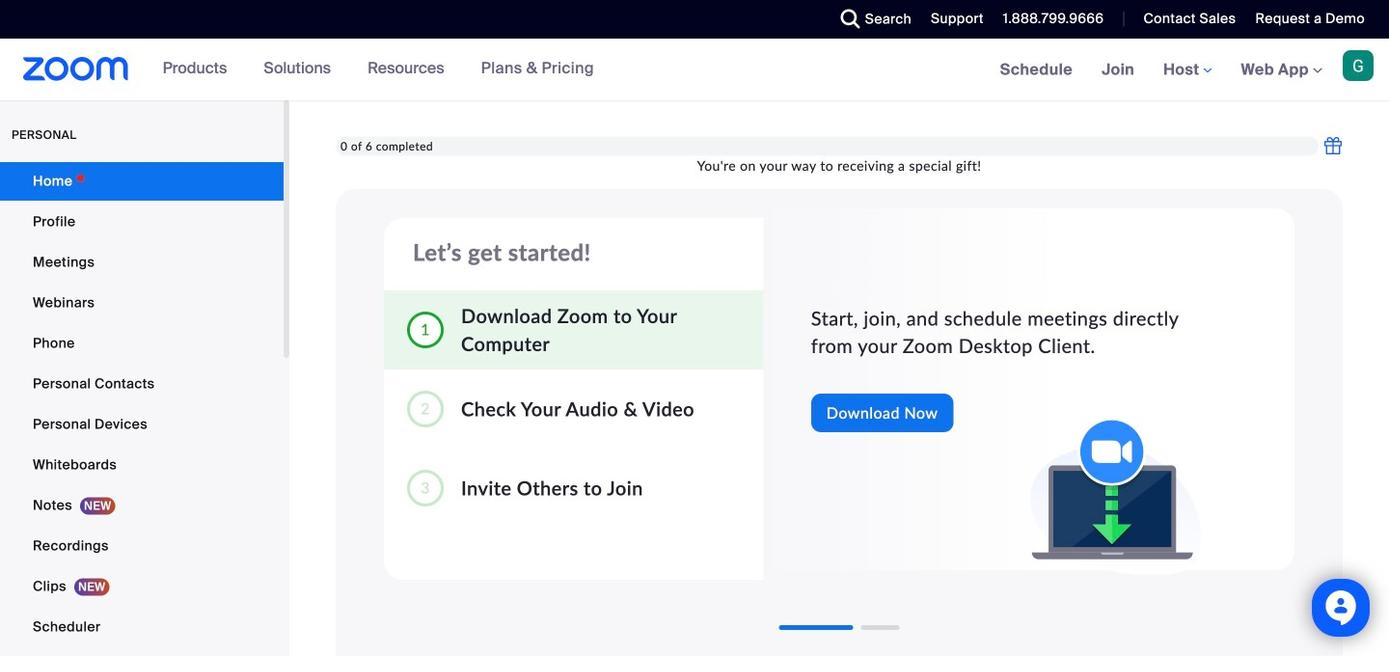 Task type: vqa. For each thing, say whether or not it's contained in the screenshot.
Profile Picture
yes



Task type: locate. For each thing, give the bounding box(es) containing it.
profile picture image
[[1343, 50, 1374, 81]]

meetings navigation
[[986, 39, 1389, 102]]

zoom logo image
[[23, 57, 129, 81]]

banner
[[0, 39, 1389, 102]]

product information navigation
[[148, 39, 609, 100]]

personal menu menu
[[0, 162, 284, 656]]



